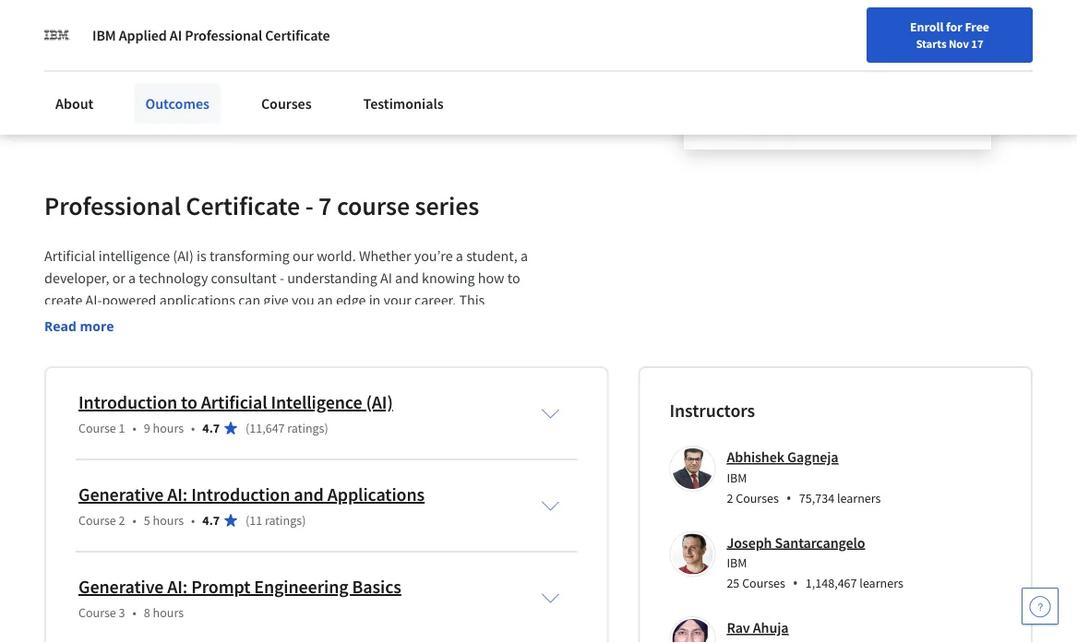Task type: locate. For each thing, give the bounding box(es) containing it.
) right 11
[[302, 512, 306, 529]]

generative up course 2 • 5 hours •
[[78, 483, 164, 506]]

1 horizontal spatial an
[[485, 313, 501, 331]]

abhishek
[[727, 448, 785, 467]]

introduction to artificial intelligence (ai) link
[[78, 391, 393, 414]]

1 vertical spatial hours
[[153, 512, 184, 529]]

courses inside the joseph santarcangelo ibm 25 courses • 1,148,467 learners
[[743, 575, 786, 592]]

)
[[325, 420, 328, 437], [302, 512, 306, 529]]

3 hours from the top
[[153, 605, 184, 621]]

2 left 5
[[119, 512, 125, 529]]

• left 1,148,467
[[793, 573, 799, 593]]

2
[[727, 490, 734, 506], [119, 512, 125, 529]]

course 2 • 5 hours •
[[78, 512, 195, 529]]

and right media
[[226, 75, 249, 93]]

in up the
[[369, 291, 381, 309]]

ratings right 11
[[265, 512, 302, 529]]

4.7 down introduction to artificial intelligence (ai)
[[203, 420, 220, 437]]

0 vertical spatial )
[[325, 420, 328, 437]]

2 course from the top
[[78, 512, 116, 529]]

starts
[[916, 36, 947, 51]]

professional
[[185, 26, 262, 44], [44, 190, 181, 222], [44, 313, 120, 331]]

in inside artificial intelligence (ai) is transforming our world. whether you're a student, a developer, or a technology consultant - understanding ai and knowing how to create ai-powered applications can give you an edge in your career. this professional certificate is designed to arm you with the skills to work as an ai developer.
[[369, 291, 381, 309]]

0 vertical spatial an
[[318, 291, 333, 309]]

generative ai: prompt engineering basics link
[[78, 576, 402, 599]]

1 4.7 from the top
[[203, 420, 220, 437]]

1 horizontal spatial in
[[369, 291, 381, 309]]

read more
[[44, 317, 114, 335]]

1 course from the top
[[78, 420, 116, 437]]

ibm inside abhishek gagneja ibm 2 courses • 75,734 learners
[[727, 469, 747, 486]]

ai up credential
[[170, 26, 182, 44]]

1 ai: from the top
[[167, 483, 188, 506]]

an
[[318, 291, 333, 309], [485, 313, 501, 331]]

ai: left prompt
[[167, 576, 188, 599]]

you
[[292, 291, 315, 309], [305, 313, 328, 331]]

0 vertical spatial courses
[[261, 94, 312, 113]]

- up give
[[280, 269, 284, 287]]

17
[[972, 36, 984, 51]]

( down generative ai: introduction and applications link
[[246, 512, 250, 529]]

) for and
[[302, 512, 306, 529]]

you're
[[414, 246, 453, 265]]

4.7 for artificial
[[203, 420, 220, 437]]

to
[[194, 52, 207, 71], [508, 269, 520, 287], [262, 313, 275, 331], [419, 313, 431, 331], [181, 391, 197, 414]]

is
[[197, 246, 207, 265], [190, 313, 200, 331]]

( for artificial
[[246, 420, 250, 437]]

2 vertical spatial course
[[78, 605, 116, 621]]

performance
[[298, 75, 377, 93]]

1 vertical spatial artificial
[[201, 391, 267, 414]]

generative up 3
[[78, 576, 164, 599]]

is down applications
[[190, 313, 200, 331]]

to down the career.
[[419, 313, 431, 331]]

ibm image
[[44, 22, 70, 48]]

1 horizontal spatial ai
[[380, 269, 392, 287]]

you right arm
[[305, 313, 328, 331]]

2 vertical spatial certificate
[[123, 313, 187, 331]]

1 vertical spatial )
[[302, 512, 306, 529]]

a up knowing
[[456, 246, 463, 265]]

or inside artificial intelligence (ai) is transforming our world. whether you're a student, a developer, or a technology consultant - understanding ai and knowing how to create ai-powered applications can give you an edge in your career. this professional certificate is designed to arm you with the skills to work as an ai developer.
[[112, 269, 125, 287]]

you up arm
[[292, 291, 315, 309]]

learners inside the joseph santarcangelo ibm 25 courses • 1,148,467 learners
[[860, 575, 904, 592]]

certificate up profile,
[[265, 26, 330, 44]]

4.7 left 11
[[203, 512, 220, 529]]

and up ( 11 ratings )
[[294, 483, 324, 506]]

1 vertical spatial ai
[[380, 269, 392, 287]]

4.7
[[203, 420, 220, 437], [203, 512, 220, 529]]

(ai) up technology
[[173, 246, 194, 265]]

0 horizontal spatial or
[[112, 269, 125, 287]]

- inside artificial intelligence (ai) is transforming our world. whether you're a student, a developer, or a technology consultant - understanding ai and knowing how to create ai-powered applications can give you an edge in your career. this professional certificate is designed to arm you with the skills to work as an ai developer.
[[280, 269, 284, 287]]

1 horizontal spatial or
[[397, 52, 410, 71]]

2 horizontal spatial and
[[395, 269, 419, 287]]

course left 3
[[78, 605, 116, 621]]

2 vertical spatial ai
[[503, 313, 515, 331]]

1 vertical spatial -
[[280, 269, 284, 287]]

ratings for intelligence
[[287, 420, 325, 437]]

ibm up the "this"
[[92, 26, 116, 44]]

whether
[[359, 246, 411, 265]]

None search field
[[234, 12, 372, 48]]

generative for generative ai: introduction and applications
[[78, 483, 164, 506]]

0 horizontal spatial ai
[[170, 26, 182, 44]]

1 vertical spatial ibm
[[727, 469, 747, 486]]

help center image
[[1030, 596, 1052, 618]]

0 vertical spatial in
[[252, 75, 264, 93]]

santarcangelo
[[775, 534, 866, 552]]

• left 75,734 at the bottom of the page
[[787, 488, 792, 508]]

0 vertical spatial course
[[78, 420, 116, 437]]

courses down abhishek at the right of the page
[[736, 490, 779, 506]]

0 vertical spatial ratings
[[287, 420, 325, 437]]

2 inside abhishek gagneja ibm 2 courses • 75,734 learners
[[727, 490, 734, 506]]

4.7 for introduction
[[203, 512, 220, 529]]

) down intelligence
[[325, 420, 328, 437]]

2 hours from the top
[[153, 512, 184, 529]]

series
[[415, 190, 479, 222]]

coursera image
[[9, 15, 127, 45]]

• right 1 in the left of the page
[[133, 420, 137, 437]]

free
[[965, 18, 990, 35]]

1 vertical spatial ratings
[[265, 512, 302, 529]]

0 horizontal spatial and
[[226, 75, 249, 93]]

courses
[[261, 94, 312, 113], [736, 490, 779, 506], [743, 575, 786, 592]]

ratings
[[287, 420, 325, 437], [265, 512, 302, 529]]

- left 7 at left
[[305, 190, 314, 222]]

professional up 'add this credential to your linkedin profile, resume, or cv share it on social media and in your performance review'
[[185, 26, 262, 44]]

0 horizontal spatial in
[[252, 75, 264, 93]]

menu item
[[739, 18, 858, 78]]

1 ( from the top
[[246, 420, 250, 437]]

is up technology
[[197, 246, 207, 265]]

0 vertical spatial introduction
[[78, 391, 177, 414]]

0 horizontal spatial introduction
[[78, 391, 177, 414]]

learners for santarcangelo
[[860, 575, 904, 592]]

1 generative from the top
[[78, 483, 164, 506]]

abhishek gagneja ibm 2 courses • 75,734 learners
[[727, 448, 881, 508]]

read more button
[[44, 317, 114, 336]]

0 vertical spatial generative
[[78, 483, 164, 506]]

• left 8
[[133, 605, 137, 621]]

1 vertical spatial introduction
[[191, 483, 290, 506]]

0 horizontal spatial )
[[302, 512, 306, 529]]

2 vertical spatial hours
[[153, 605, 184, 621]]

read
[[44, 317, 76, 335]]

ibm up 25
[[727, 555, 747, 571]]

an right as
[[485, 313, 501, 331]]

ibm for abhishek gagneja
[[727, 469, 747, 486]]

arm
[[278, 313, 303, 331]]

your inside artificial intelligence (ai) is transforming our world. whether you're a student, a developer, or a technology consultant - understanding ai and knowing how to create ai-powered applications can give you an edge in your career. this professional certificate is designed to arm you with the skills to work as an ai developer.
[[384, 291, 412, 309]]

professional inside artificial intelligence (ai) is transforming our world. whether you're a student, a developer, or a technology consultant - understanding ai and knowing how to create ai-powered applications can give you an edge in your career. this professional certificate is designed to arm you with the skills to work as an ai developer.
[[44, 313, 120, 331]]

ai right as
[[503, 313, 515, 331]]

1 vertical spatial your
[[267, 75, 295, 93]]

on
[[126, 75, 142, 93]]

coursera career certificate image
[[684, 0, 992, 149]]

rav ahuja
[[727, 619, 789, 637]]

professional up intelligence
[[44, 190, 181, 222]]

rav ahuja link
[[727, 619, 789, 637]]

nov
[[949, 36, 969, 51]]

0 vertical spatial certificate
[[265, 26, 330, 44]]

ai: for introduction
[[167, 483, 188, 506]]

to right how at the top
[[508, 269, 520, 287]]

1 vertical spatial courses
[[736, 490, 779, 506]]

and
[[226, 75, 249, 93], [395, 269, 419, 287], [294, 483, 324, 506]]

to up course 1 • 9 hours •
[[181, 391, 197, 414]]

0 vertical spatial 2
[[727, 490, 734, 506]]

rav ahuja image
[[673, 619, 713, 644]]

and down whether
[[395, 269, 419, 287]]

in down linkedin
[[252, 75, 264, 93]]

review
[[380, 75, 421, 93]]

0 vertical spatial (
[[246, 420, 250, 437]]

abhishek gagneja image
[[673, 449, 713, 489]]

certificate up transforming
[[186, 190, 300, 222]]

give
[[263, 291, 289, 309]]

ai: up course 2 • 5 hours •
[[167, 483, 188, 506]]

resume,
[[344, 52, 394, 71]]

ai: inside the generative ai: prompt engineering basics course 3 • 8 hours
[[167, 576, 188, 599]]

in
[[252, 75, 264, 93], [369, 291, 381, 309]]

artificial up the developer, on the top left of page
[[44, 246, 96, 265]]

or left cv at the left of page
[[397, 52, 410, 71]]

introduction up 1 in the left of the page
[[78, 391, 177, 414]]

1 horizontal spatial )
[[325, 420, 328, 437]]

learners right 1,148,467
[[860, 575, 904, 592]]

course
[[337, 190, 410, 222]]

• inside the generative ai: prompt engineering basics course 3 • 8 hours
[[133, 605, 137, 621]]

0 vertical spatial hours
[[153, 420, 184, 437]]

(
[[246, 420, 250, 437], [246, 512, 250, 529]]

instructors
[[670, 399, 755, 422]]

3 course from the top
[[78, 605, 116, 621]]

1 vertical spatial course
[[78, 512, 116, 529]]

1 vertical spatial generative
[[78, 576, 164, 599]]

0 vertical spatial and
[[226, 75, 249, 93]]

ibm down abhishek at the right of the page
[[727, 469, 747, 486]]

ai down whether
[[380, 269, 392, 287]]

or
[[397, 52, 410, 71], [112, 269, 125, 287]]

ibm inside the joseph santarcangelo ibm 25 courses • 1,148,467 learners
[[727, 555, 747, 571]]

ibm applied ai professional certificate
[[92, 26, 330, 44]]

0 vertical spatial 4.7
[[203, 420, 220, 437]]

introduction to artificial intelligence (ai)
[[78, 391, 393, 414]]

an down understanding
[[318, 291, 333, 309]]

course for introduction to artificial intelligence (ai)
[[78, 420, 116, 437]]

1 vertical spatial is
[[190, 313, 200, 331]]

(ai) right intelligence
[[366, 391, 393, 414]]

to up media
[[194, 52, 207, 71]]

2 vertical spatial ibm
[[727, 555, 747, 571]]

5
[[144, 512, 150, 529]]

0 vertical spatial learners
[[837, 490, 881, 506]]

certificate down powered
[[123, 313, 187, 331]]

your up skills at the left of page
[[384, 291, 412, 309]]

2 vertical spatial professional
[[44, 313, 120, 331]]

1 vertical spatial or
[[112, 269, 125, 287]]

1 vertical spatial learners
[[860, 575, 904, 592]]

applications
[[327, 483, 425, 506]]

hours right 5
[[153, 512, 184, 529]]

courses link
[[250, 83, 323, 124]]

1 vertical spatial an
[[485, 313, 501, 331]]

1 vertical spatial certificate
[[186, 190, 300, 222]]

understanding
[[287, 269, 377, 287]]

hours inside the generative ai: prompt engineering basics course 3 • 8 hours
[[153, 605, 184, 621]]

2 vertical spatial and
[[294, 483, 324, 506]]

1 horizontal spatial artificial
[[201, 391, 267, 414]]

ibm for joseph santarcangelo
[[727, 555, 747, 571]]

0 horizontal spatial artificial
[[44, 246, 96, 265]]

learners right 75,734 at the bottom of the page
[[837, 490, 881, 506]]

ai
[[170, 26, 182, 44], [380, 269, 392, 287], [503, 313, 515, 331]]

hours right 8
[[153, 605, 184, 621]]

0 horizontal spatial (ai)
[[173, 246, 194, 265]]

your down ibm applied ai professional certificate
[[210, 52, 238, 71]]

with
[[331, 313, 359, 331]]

0 vertical spatial ai:
[[167, 483, 188, 506]]

linkedin
[[241, 52, 295, 71]]

1 horizontal spatial 2
[[727, 490, 734, 506]]

0 vertical spatial (ai)
[[173, 246, 194, 265]]

ratings down intelligence
[[287, 420, 325, 437]]

create
[[44, 291, 83, 309]]

cv
[[413, 52, 429, 71]]

courses inside abhishek gagneja ibm 2 courses • 75,734 learners
[[736, 490, 779, 506]]

0 horizontal spatial -
[[280, 269, 284, 287]]

1 vertical spatial you
[[305, 313, 328, 331]]

your
[[210, 52, 238, 71], [267, 75, 295, 93], [384, 291, 412, 309]]

ibm
[[92, 26, 116, 44], [727, 469, 747, 486], [727, 555, 747, 571]]

ai:
[[167, 483, 188, 506], [167, 576, 188, 599]]

a right the earn
[[132, 3, 145, 35]]

( down "introduction to artificial intelligence (ai)" link
[[246, 420, 250, 437]]

1 hours from the top
[[153, 420, 184, 437]]

) for intelligence
[[325, 420, 328, 437]]

0 horizontal spatial an
[[318, 291, 333, 309]]

generative ai: introduction and applications link
[[78, 483, 425, 506]]

0 vertical spatial your
[[210, 52, 238, 71]]

courses down linkedin
[[261, 94, 312, 113]]

0 horizontal spatial your
[[210, 52, 238, 71]]

artificial up 11,647
[[201, 391, 267, 414]]

2 4.7 from the top
[[203, 512, 220, 529]]

1 vertical spatial and
[[395, 269, 419, 287]]

2 ( from the top
[[246, 512, 250, 529]]

1 vertical spatial in
[[369, 291, 381, 309]]

your down linkedin
[[267, 75, 295, 93]]

generative inside the generative ai: prompt engineering basics course 3 • 8 hours
[[78, 576, 164, 599]]

gagneja
[[788, 448, 839, 467]]

1 vertical spatial ai:
[[167, 576, 188, 599]]

a right student,
[[521, 246, 528, 265]]

2 down abhishek at the right of the page
[[727, 490, 734, 506]]

2 horizontal spatial your
[[384, 291, 412, 309]]

a down intelligence
[[128, 269, 136, 287]]

artificial
[[44, 246, 96, 265], [201, 391, 267, 414]]

2 vertical spatial your
[[384, 291, 412, 309]]

enroll for free starts nov 17
[[910, 18, 990, 51]]

2 ai: from the top
[[167, 576, 188, 599]]

hours right 9 at left bottom
[[153, 420, 184, 437]]

1 vertical spatial 2
[[119, 512, 125, 529]]

certificate
[[265, 26, 330, 44], [186, 190, 300, 222], [123, 313, 187, 331]]

0 vertical spatial ibm
[[92, 26, 116, 44]]

knowing
[[422, 269, 475, 287]]

1 horizontal spatial (ai)
[[366, 391, 393, 414]]

or up powered
[[112, 269, 125, 287]]

learners inside abhishek gagneja ibm 2 courses • 75,734 learners
[[837, 490, 881, 506]]

courses right 25
[[743, 575, 786, 592]]

ahuja
[[753, 619, 789, 637]]

0 vertical spatial or
[[397, 52, 410, 71]]

course left 1 in the left of the page
[[78, 420, 116, 437]]

professional up developer. at the bottom left of the page
[[44, 313, 120, 331]]

how
[[478, 269, 505, 287]]

9
[[144, 420, 150, 437]]

introduction up 11
[[191, 483, 290, 506]]

0 vertical spatial -
[[305, 190, 314, 222]]

0 vertical spatial you
[[292, 291, 315, 309]]

0 vertical spatial artificial
[[44, 246, 96, 265]]

1 vertical spatial (
[[246, 512, 250, 529]]

2 generative from the top
[[78, 576, 164, 599]]

introduction
[[78, 391, 177, 414], [191, 483, 290, 506]]

course left 5
[[78, 512, 116, 529]]

1 vertical spatial 4.7
[[203, 512, 220, 529]]

2 vertical spatial courses
[[743, 575, 786, 592]]



Task type: vqa. For each thing, say whether or not it's contained in the screenshot.
than
no



Task type: describe. For each thing, give the bounding box(es) containing it.
media
[[184, 75, 223, 93]]

( 11,647 ratings )
[[246, 420, 328, 437]]

25
[[727, 575, 740, 592]]

intelligence
[[271, 391, 362, 414]]

• right 5
[[191, 512, 195, 529]]

developer,
[[44, 269, 109, 287]]

course inside the generative ai: prompt engineering basics course 3 • 8 hours
[[78, 605, 116, 621]]

ai: for prompt
[[167, 576, 188, 599]]

intelligence
[[99, 246, 170, 265]]

(ai) inside artificial intelligence (ai) is transforming our world. whether you're a student, a developer, or a technology consultant - understanding ai and knowing how to create ai-powered applications can give you an edge in your career. this professional certificate is designed to arm you with the skills to work as an ai developer.
[[173, 246, 194, 265]]

• inside the joseph santarcangelo ibm 25 courses • 1,148,467 learners
[[793, 573, 799, 593]]

joseph santarcangelo image
[[673, 534, 713, 575]]

testimonials
[[363, 94, 444, 113]]

1 horizontal spatial your
[[267, 75, 295, 93]]

basics
[[352, 576, 402, 599]]

0 vertical spatial ai
[[170, 26, 182, 44]]

• inside abhishek gagneja ibm 2 courses • 75,734 learners
[[787, 488, 792, 508]]

outcomes
[[145, 94, 210, 113]]

artificial intelligence (ai) is transforming our world. whether you're a student, a developer, or a technology consultant - understanding ai and knowing how to create ai-powered applications can give you an edge in your career. this professional certificate is designed to arm you with the skills to work as an ai developer.
[[44, 246, 531, 353]]

skills
[[385, 313, 416, 331]]

share
[[76, 75, 111, 93]]

world.
[[317, 246, 356, 265]]

hours for introduction
[[153, 420, 184, 437]]

earn a career certificate
[[76, 3, 336, 35]]

social
[[145, 75, 181, 93]]

the
[[362, 313, 382, 331]]

1 horizontal spatial and
[[294, 483, 324, 506]]

add
[[76, 52, 100, 71]]

engineering
[[254, 576, 349, 599]]

generative for generative ai: prompt engineering basics course 3 • 8 hours
[[78, 576, 164, 599]]

add this credential to your linkedin profile, resume, or cv share it on social media and in your performance review
[[76, 52, 429, 93]]

applications
[[159, 291, 235, 309]]

courses for joseph
[[743, 575, 786, 592]]

edge
[[336, 291, 366, 309]]

to left arm
[[262, 313, 275, 331]]

as
[[468, 313, 482, 331]]

joseph
[[727, 534, 772, 552]]

work
[[434, 313, 465, 331]]

for
[[946, 18, 963, 35]]

applied
[[119, 26, 167, 44]]

transforming
[[210, 246, 290, 265]]

hours for generative
[[153, 512, 184, 529]]

more
[[80, 317, 114, 335]]

certificate inside artificial intelligence (ai) is transforming our world. whether you're a student, a developer, or a technology consultant - understanding ai and knowing how to create ai-powered applications can give you an edge in your career. this professional certificate is designed to arm you with the skills to work as an ai developer.
[[123, 313, 187, 331]]

rav
[[727, 619, 750, 637]]

11
[[250, 512, 262, 529]]

7
[[319, 190, 332, 222]]

career
[[150, 3, 220, 35]]

joseph santarcangelo link
[[727, 534, 866, 552]]

abhishek gagneja link
[[727, 448, 839, 467]]

course for generative ai: introduction and applications
[[78, 512, 116, 529]]

to inside 'add this credential to your linkedin profile, resume, or cv share it on social media and in your performance review'
[[194, 52, 207, 71]]

it
[[114, 75, 123, 93]]

• right 9 at left bottom
[[191, 420, 195, 437]]

professional certificate - 7 course series
[[44, 190, 479, 222]]

learners for gagneja
[[837, 490, 881, 506]]

about link
[[44, 83, 105, 124]]

11,647
[[250, 420, 285, 437]]

0 vertical spatial is
[[197, 246, 207, 265]]

75,734
[[800, 490, 835, 506]]

testimonials link
[[352, 83, 455, 124]]

and inside artificial intelligence (ai) is transforming our world. whether you're a student, a developer, or a technology consultant - understanding ai and knowing how to create ai-powered applications can give you an edge in your career. this professional certificate is designed to arm you with the skills to work as an ai developer.
[[395, 269, 419, 287]]

ratings for and
[[265, 512, 302, 529]]

• left 5
[[133, 512, 137, 529]]

1 horizontal spatial -
[[305, 190, 314, 222]]

designed
[[203, 313, 259, 331]]

course 1 • 9 hours •
[[78, 420, 195, 437]]

1 horizontal spatial introduction
[[191, 483, 290, 506]]

this
[[103, 52, 126, 71]]

( 11 ratings )
[[246, 512, 306, 529]]

prompt
[[191, 576, 251, 599]]

consultant
[[211, 269, 277, 287]]

enroll
[[910, 18, 944, 35]]

career.
[[415, 291, 456, 309]]

technology
[[139, 269, 208, 287]]

and inside 'add this credential to your linkedin profile, resume, or cv share it on social media and in your performance review'
[[226, 75, 249, 93]]

artificial inside artificial intelligence (ai) is transforming our world. whether you're a student, a developer, or a technology consultant - understanding ai and knowing how to create ai-powered applications can give you an edge in your career. this professional certificate is designed to arm you with the skills to work as an ai developer.
[[44, 246, 96, 265]]

developer.
[[44, 335, 109, 353]]

joseph santarcangelo ibm 25 courses • 1,148,467 learners
[[727, 534, 904, 593]]

generative ai: prompt engineering basics course 3 • 8 hours
[[78, 576, 402, 621]]

earn
[[76, 3, 127, 35]]

outcomes link
[[134, 83, 221, 124]]

8
[[144, 605, 150, 621]]

3
[[119, 605, 125, 621]]

1
[[119, 420, 125, 437]]

1 vertical spatial professional
[[44, 190, 181, 222]]

courses for abhishek
[[736, 490, 779, 506]]

0 horizontal spatial 2
[[119, 512, 125, 529]]

student,
[[466, 246, 518, 265]]

0 vertical spatial professional
[[185, 26, 262, 44]]

( for introduction
[[246, 512, 250, 529]]

this
[[459, 291, 485, 309]]

profile,
[[297, 52, 341, 71]]

or inside 'add this credential to your linkedin profile, resume, or cv share it on social media and in your performance review'
[[397, 52, 410, 71]]

ai-
[[85, 291, 102, 309]]

generative ai: introduction and applications
[[78, 483, 425, 506]]

2 horizontal spatial ai
[[503, 313, 515, 331]]

powered
[[102, 291, 157, 309]]

certificate
[[225, 3, 336, 35]]

our
[[293, 246, 314, 265]]

credential
[[129, 52, 191, 71]]

show notifications image
[[878, 23, 900, 45]]

1,148,467
[[806, 575, 857, 592]]

can
[[238, 291, 261, 309]]

1 vertical spatial (ai)
[[366, 391, 393, 414]]

in inside 'add this credential to your linkedin profile, resume, or cv share it on social media and in your performance review'
[[252, 75, 264, 93]]



